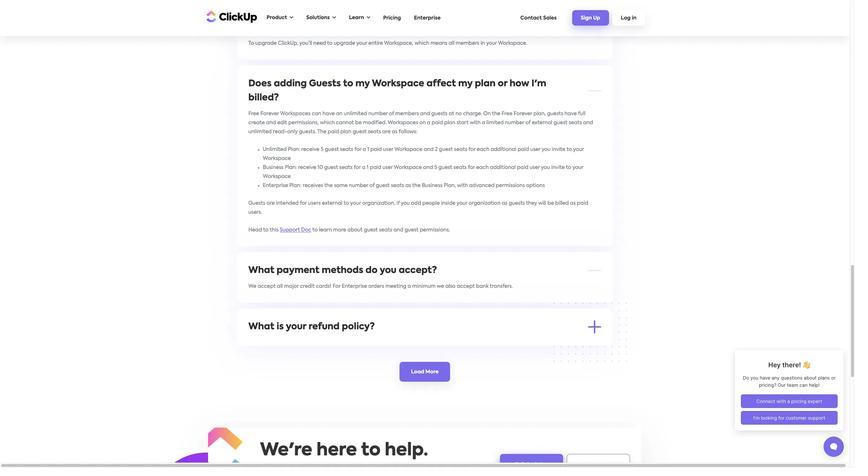Task type: describe. For each thing, give the bounding box(es) containing it.
0 vertical spatial workspaces
[[280, 111, 311, 116]]

0 horizontal spatial entire
[[369, 41, 383, 46]]

1 horizontal spatial of
[[389, 111, 394, 116]]

intended
[[276, 201, 299, 206]]

each for 2
[[477, 147, 490, 152]]

plan: for enterprise
[[290, 183, 302, 188]]

you inside the we have a 100% satisfaction guarantee. if for any reason, you're not satisfied with your purchase, simply let us know within 30 days and we'll be happy to issue you a full refund.
[[293, 349, 302, 354]]

0 horizontal spatial the
[[325, 183, 333, 188]]

1 horizontal spatial plan
[[445, 120, 456, 125]]

on
[[420, 120, 426, 125]]

up
[[593, 16, 600, 21]]

contact sales button
[[517, 12, 560, 24]]

1 horizontal spatial number
[[369, 111, 388, 116]]

or inside does adding guests to my workspace affect my plan or how i'm billed?
[[498, 79, 508, 88]]

we're
[[260, 442, 312, 459]]

workspace,
[[384, 41, 414, 46]]

and inside unlimited plan: receive 5 guest seats for a 1 paid user workspace and 2 guest seats for each additional paid user you invite to your workspace
[[424, 147, 434, 152]]

are inside free forever workspaces can have an unlimited number of members and guests at no charge. on the free forever plan, guests have full create and edit permissions, which cannot be modified. workspaces on a paid plan start with a limited number of external guest seats and unlimited read-only guests. the paid plan guest seats are as follows:
[[383, 129, 391, 134]]

be inside free forever workspaces can have an unlimited number of members and guests at no charge. on the free forever plan, guests have full create and edit permissions, which cannot be modified. workspaces on a paid plan start with a limited number of external guest seats and unlimited read-only guests. the paid plan guest seats are as follows:
[[355, 120, 362, 125]]

product
[[267, 15, 287, 20]]

as up add
[[406, 183, 411, 188]]

to inside the we have a 100% satisfaction guarantee. if for any reason, you're not satisfied with your purchase, simply let us know within 30 days and we'll be happy to issue you a full refund.
[[273, 349, 279, 354]]

adding
[[274, 79, 307, 88]]

is
[[277, 322, 284, 332]]

to inside business plan: receive 10 guest seats for a 1 paid user workspace and 5 guest seats for each additional paid user you invite to your workspace
[[566, 165, 572, 170]]

workspace.
[[498, 41, 528, 46]]

enterprise for enterprise
[[414, 15, 441, 20]]

0 horizontal spatial plan
[[341, 129, 352, 134]]

1 vertical spatial all
[[277, 284, 283, 289]]

with inside free forever workspaces can have an unlimited number of members and guests at no charge. on the free forever plan, guests have full create and edit permissions, which cannot be modified. workspaces on a paid plan start with a limited number of external guest seats and unlimited read-only guests. the paid plan guest seats are as follows:
[[470, 120, 481, 125]]

0 vertical spatial entire
[[477, 23, 505, 32]]

major
[[284, 284, 299, 289]]

permissions.
[[420, 227, 450, 233]]

external inside 'guests are intended for users external to your organization, if you add people inside your organization as guests they will be billed as paid users.'
[[322, 201, 343, 206]]

minimum
[[412, 284, 436, 289]]

as down permissions
[[502, 201, 508, 206]]

what for what is your refund policy?
[[249, 322, 275, 332]]

have left an
[[323, 111, 335, 116]]

inside
[[441, 201, 456, 206]]

1 vertical spatial of
[[526, 120, 531, 125]]

receives
[[303, 183, 323, 188]]

guests.
[[299, 129, 317, 134]]

and inside business plan: receive 10 guest seats for a 1 paid user workspace and 5 guest seats for each additional paid user you invite to your workspace
[[423, 165, 433, 170]]

and inside the we have a 100% satisfaction guarantee. if for any reason, you're not satisfied with your purchase, simply let us know within 30 days and we'll be happy to issue you a full refund.
[[574, 340, 583, 345]]

orders
[[369, 284, 384, 289]]

1 horizontal spatial enterprise
[[342, 284, 367, 289]]

read-
[[273, 129, 287, 134]]

user up options
[[530, 165, 540, 170]]

satisfaction
[[291, 340, 320, 345]]

1 i from the left
[[270, 23, 273, 32]]

unlimited
[[263, 147, 287, 152]]

workspace?
[[507, 23, 564, 32]]

need
[[314, 41, 326, 46]]

log in link
[[612, 10, 645, 26]]

modified.
[[363, 120, 387, 125]]

add
[[411, 201, 421, 206]]

learn button
[[345, 10, 374, 25]]

billed?
[[249, 93, 279, 102]]

organization,
[[362, 201, 396, 206]]

enterprise for enterprise plan: receives the same number of guest seats as the business plan, with advanced permissions options
[[263, 183, 288, 188]]

does
[[249, 79, 272, 88]]

members inside free forever workspaces can have an unlimited number of members and guests at no charge. on the free forever plan, guests have full create and edit permissions, which cannot be modified. workspaces on a paid plan start with a limited number of external guest seats and unlimited read-only guests. the paid plan guest seats are as follows:
[[396, 111, 419, 116]]

1 for 10
[[367, 165, 369, 170]]

log in
[[621, 16, 637, 21]]

transfers.
[[490, 284, 513, 289]]

support
[[280, 227, 300, 233]]

workspace inside does adding guests to my workspace affect my plan or how i'm billed?
[[372, 79, 425, 88]]

if
[[350, 340, 353, 345]]

users
[[308, 201, 321, 206]]

100%
[[276, 340, 289, 345]]

are inside 'guests are intended for users external to your organization, if you add people inside your organization as guests they will be billed as paid users.'
[[267, 201, 275, 206]]

also
[[446, 284, 456, 289]]

to inside 'guests are intended for users external to your organization, if you add people inside your organization as guests they will be billed as paid users.'
[[344, 201, 349, 206]]

we
[[437, 284, 444, 289]]

plan: for business
[[285, 165, 297, 170]]

we accept all major credit cards! for enterprise orders meeting a minimum we also accept bank transfers.
[[249, 284, 513, 289]]

product button
[[263, 10, 297, 25]]

we for what is your refund policy?
[[249, 340, 257, 345]]

1 accept from the left
[[258, 284, 276, 289]]

start
[[457, 120, 469, 125]]

invite for unlimited plan: receive 5 guest seats for a 1 paid user workspace and 2 guest seats for each additional paid user you invite to your workspace
[[552, 147, 566, 152]]

1 free from the left
[[249, 111, 259, 116]]

we have a 100% satisfaction guarantee. if for any reason, you're not satisfied with your purchase, simply let us know within 30 days and we'll be happy to issue you a full refund.
[[249, 340, 596, 354]]

2 free from the left
[[502, 111, 513, 116]]

same
[[334, 183, 348, 188]]

a inside unlimited plan: receive 5 guest seats for a 1 paid user workspace and 2 guest seats for each additional paid user you invite to your workspace
[[363, 147, 366, 152]]

advanced
[[469, 183, 495, 188]]

guests inside 'guests are intended for users external to your organization, if you add people inside your organization as guests they will be billed as paid users.'
[[509, 201, 525, 206]]

unlimited plan: receive 5 guest seats for a 1 paid user workspace and 2 guest seats for each additional paid user you invite to your workspace
[[263, 147, 584, 161]]

sign up
[[581, 16, 600, 21]]

permissions
[[496, 183, 525, 188]]

log
[[621, 16, 631, 21]]

you'll
[[300, 41, 312, 46]]

1 horizontal spatial which
[[415, 41, 430, 46]]

30
[[553, 340, 559, 345]]

options
[[526, 183, 545, 188]]

to inside does adding guests to my workspace affect my plan or how i'm billed?
[[343, 79, 353, 88]]

external inside free forever workspaces can have an unlimited number of members and guests at no charge. on the free forever plan, guests have full create and edit permissions, which cannot be modified. workspaces on a paid plan start with a limited number of external guest seats and unlimited read-only guests. the paid plan guest seats are as follows:
[[532, 120, 553, 125]]

user up enterprise plan: receives the same number of guest seats as the business plan, with advanced permissions options
[[383, 165, 393, 170]]

full inside the we have a 100% satisfaction guarantee. if for any reason, you're not satisfied with your purchase, simply let us know within 30 days and we'll be happy to issue you a full refund.
[[308, 349, 315, 354]]

no
[[456, 111, 462, 116]]

upgrade up the means
[[419, 23, 458, 32]]

for inside 'guests are intended for users external to your organization, if you add people inside your organization as guests they will be billed as paid users.'
[[300, 201, 307, 206]]

solutions button
[[303, 10, 340, 25]]

clickup logo image
[[197, 423, 244, 468]]

accept?
[[399, 266, 437, 275]]

users.
[[249, 210, 262, 215]]

create
[[249, 120, 265, 125]]

a inside business plan: receive 10 guest seats for a 1 paid user workspace and 5 guest seats for each additional paid user you invite to your workspace
[[362, 165, 366, 170]]

organization
[[469, 201, 501, 206]]

0 vertical spatial all
[[449, 41, 455, 46]]

you inside unlimited plan: receive 5 guest seats for a 1 paid user workspace and 2 guest seats for each additional paid user you invite to your workspace
[[542, 147, 551, 152]]

2 vertical spatial number
[[349, 183, 368, 188]]

user down modified.
[[383, 147, 394, 152]]

additional for 2
[[491, 147, 517, 152]]

for inside the we have a 100% satisfaction guarantee. if for any reason, you're not satisfied with your purchase, simply let us know within 30 days and we'll be happy to issue you a full refund.
[[355, 340, 362, 345]]

purchase,
[[465, 340, 489, 345]]

paid inside 'guests are intended for users external to your organization, if you add people inside your organization as guests they will be billed as paid users.'
[[577, 201, 589, 206]]

0 horizontal spatial guests
[[432, 111, 448, 116]]

0 horizontal spatial in
[[481, 41, 485, 46]]

plan: for unlimited
[[288, 147, 300, 152]]

contact sales
[[520, 15, 557, 20]]

to
[[249, 41, 254, 46]]

5 inside unlimited plan: receive 5 guest seats for a 1 paid user workspace and 2 guest seats for each additional paid user you invite to your workspace
[[321, 147, 324, 152]]

you're
[[393, 340, 408, 345]]

plan inside does adding guests to my workspace affect my plan or how i'm billed?
[[475, 79, 496, 88]]

with for your
[[441, 340, 452, 345]]

methods
[[322, 266, 364, 275]]

for
[[333, 284, 341, 289]]

bank
[[476, 284, 489, 289]]

meeting
[[386, 284, 407, 289]]

credit
[[300, 284, 315, 289]]

more
[[426, 369, 439, 375]]

about
[[348, 227, 363, 233]]

people
[[423, 201, 440, 206]]

0 vertical spatial do
[[362, 23, 374, 32]]

1 horizontal spatial in
[[632, 16, 637, 21]]

happy
[[256, 349, 272, 354]]

any
[[363, 340, 372, 345]]

have inside the we have a 100% satisfaction guarantee. if for any reason, you're not satisfied with your purchase, simply let us know within 30 days and we'll be happy to issue you a full refund.
[[258, 340, 270, 345]]

2 vertical spatial of
[[370, 183, 375, 188]]

let
[[508, 340, 514, 345]]



Task type: locate. For each thing, give the bounding box(es) containing it.
sign
[[581, 16, 592, 21]]

which left the means
[[415, 41, 430, 46]]

guests left they
[[509, 201, 525, 206]]

0 horizontal spatial enterprise
[[263, 183, 288, 188]]

permissions,
[[289, 120, 319, 125]]

free
[[249, 111, 259, 116], [502, 111, 513, 116]]

2 horizontal spatial plan
[[475, 79, 496, 88]]

in
[[632, 16, 637, 21], [481, 41, 485, 46]]

edit
[[277, 120, 287, 125]]

additional inside unlimited plan: receive 5 guest seats for a 1 paid user workspace and 2 guest seats for each additional paid user you invite to your workspace
[[491, 147, 517, 152]]

they
[[526, 201, 537, 206]]

1 horizontal spatial or
[[498, 79, 508, 88]]

0 horizontal spatial all
[[277, 284, 283, 289]]

the down business plan: receive 10 guest seats for a 1 paid user workspace and 5 guest seats for each additional paid user you invite to your workspace
[[412, 183, 421, 188]]

guests left 'at'
[[432, 111, 448, 116]]

1 horizontal spatial full
[[578, 111, 586, 116]]

with down charge.
[[470, 120, 481, 125]]

have right 'plan,'
[[565, 111, 577, 116]]

of right limited
[[526, 120, 531, 125]]

pricing
[[383, 15, 401, 20]]

sign up button
[[572, 10, 609, 26]]

1 vertical spatial are
[[267, 201, 275, 206]]

plan: left receives
[[290, 183, 302, 188]]

have up happy
[[258, 340, 270, 345]]

1 horizontal spatial the
[[412, 183, 421, 188]]

1 horizontal spatial workspaces
[[388, 120, 418, 125]]

1 vertical spatial what
[[249, 322, 275, 332]]

2 horizontal spatial with
[[470, 120, 481, 125]]

business plan: receive 10 guest seats for a 1 paid user workspace and 5 guest seats for each additional paid user you invite to your workspace
[[263, 165, 584, 179]]

1 horizontal spatial with
[[457, 183, 468, 188]]

days
[[561, 340, 572, 345]]

support doc link
[[280, 227, 311, 233]]

if
[[397, 201, 400, 206]]

0 horizontal spatial are
[[267, 201, 275, 206]]

which inside free forever workspaces can have an unlimited number of members and guests at no charge. on the free forever plan, guests have full create and edit permissions, which cannot be modified. workspaces on a paid plan start with a limited number of external guest seats and unlimited read-only guests. the paid plan guest seats are as follows:
[[320, 120, 335, 125]]

what is your refund policy?
[[249, 322, 375, 332]]

0 vertical spatial plan:
[[288, 147, 300, 152]]

1 horizontal spatial external
[[532, 120, 553, 125]]

you inside 'guests are intended for users external to your organization, if you add people inside your organization as guests they will be billed as paid users.'
[[401, 201, 410, 206]]

1
[[368, 147, 369, 152], [367, 165, 369, 170]]

sales
[[543, 15, 557, 20]]

learn
[[319, 227, 332, 233]]

receive for 10
[[298, 165, 317, 170]]

invite for business plan: receive 10 guest seats for a 1 paid user workspace and 5 guest seats for each additional paid user you invite to your workspace
[[552, 165, 565, 170]]

business down "unlimited"
[[263, 165, 284, 170]]

plan,
[[534, 111, 546, 116]]

the left same
[[325, 183, 333, 188]]

2 horizontal spatial enterprise
[[414, 15, 441, 20]]

enterprise
[[414, 15, 441, 20], [263, 183, 288, 188], [342, 284, 367, 289]]

1 horizontal spatial forever
[[514, 111, 533, 116]]

receive down guests.
[[302, 147, 320, 152]]

free up create
[[249, 111, 259, 116]]

forever left 'plan,'
[[514, 111, 533, 116]]

of down does adding guests to my workspace affect my plan or how i'm billed?
[[389, 111, 394, 116]]

1 what from the top
[[249, 266, 275, 275]]

1 vertical spatial each
[[476, 165, 489, 170]]

1 vertical spatial invite
[[552, 165, 565, 170]]

number right limited
[[505, 120, 525, 125]]

as left follows:
[[392, 129, 398, 134]]

enterprise right for at left
[[342, 284, 367, 289]]

are left intended
[[267, 201, 275, 206]]

each inside unlimited plan: receive 5 guest seats for a 1 paid user workspace and 2 guest seats for each additional paid user you invite to your workspace
[[477, 147, 490, 152]]

guests are intended for users external to your organization, if you add people inside your organization as guests they will be billed as paid users.
[[249, 201, 589, 215]]

guests up users.
[[249, 201, 266, 206]]

1 vertical spatial 5
[[434, 165, 437, 170]]

be right cannot
[[355, 120, 362, 125]]

1 horizontal spatial members
[[456, 41, 480, 46]]

workspaces
[[280, 111, 311, 116], [388, 120, 418, 125]]

entire
[[477, 23, 505, 32], [369, 41, 383, 46]]

all right the means
[[449, 41, 455, 46]]

only
[[287, 129, 298, 134]]

to inside unlimited plan: receive 5 guest seats for a 1 paid user workspace and 2 guest seats for each additional paid user you invite to your workspace
[[567, 147, 572, 152]]

each for 5
[[476, 165, 489, 170]]

workspaces up follows:
[[388, 120, 418, 125]]

0 horizontal spatial forever
[[261, 111, 279, 116]]

guests inside does adding guests to my workspace affect my plan or how i'm billed?
[[309, 79, 341, 88]]

1 vertical spatial which
[[320, 120, 335, 125]]

entire left workspace,
[[369, 41, 383, 46]]

guests up can
[[309, 79, 341, 88]]

accept
[[258, 284, 276, 289], [457, 284, 475, 289]]

refund.
[[317, 349, 334, 354]]

know
[[522, 340, 535, 345]]

how
[[510, 79, 530, 88]]

free forever workspaces can have an unlimited number of members and guests at no charge. on the free forever plan, guests have full create and edit permissions, which cannot be modified. workspaces on a paid plan start with a limited number of external guest seats and unlimited read-only guests. the paid plan guest seats are as follows:
[[249, 111, 593, 134]]

0 vertical spatial be
[[355, 120, 362, 125]]

enterprise plan: receives the same number of guest seats as the business plan, with advanced permissions options
[[263, 183, 545, 188]]

have down pricing
[[381, 23, 404, 32]]

entire up the workspace.
[[477, 23, 505, 32]]

2 i from the left
[[376, 23, 379, 32]]

user down 'plan,'
[[531, 147, 541, 152]]

receive for 5
[[302, 147, 320, 152]]

us
[[516, 340, 521, 345]]

your inside the we have a 100% satisfaction guarantee. if for any reason, you're not satisfied with your purchase, simply let us know within 30 days and we'll be happy to issue you a full refund.
[[453, 340, 464, 345]]

2 horizontal spatial of
[[526, 120, 531, 125]]

plan: inside business plan: receive 10 guest seats for a 1 paid user workspace and 5 guest seats for each additional paid user you invite to your workspace
[[285, 165, 297, 170]]

refund
[[309, 322, 340, 332]]

0 vertical spatial are
[[383, 129, 391, 134]]

1 horizontal spatial unlimited
[[344, 111, 367, 116]]

or left how
[[498, 79, 508, 88]]

receive left 10
[[298, 165, 317, 170]]

each up advanced
[[476, 165, 489, 170]]

number up modified.
[[369, 111, 388, 116]]

0 vertical spatial in
[[632, 16, 637, 21]]

1 horizontal spatial i
[[376, 23, 379, 32]]

full
[[578, 111, 586, 116], [308, 349, 315, 354]]

with right plan, at the right top of the page
[[457, 183, 468, 188]]

1 horizontal spatial entire
[[477, 23, 505, 32]]

i down product
[[270, 23, 273, 32]]

invite inside business plan: receive 10 guest seats for a 1 paid user workspace and 5 guest seats for each additional paid user you invite to your workspace
[[552, 165, 565, 170]]

plan: down "unlimited"
[[285, 165, 297, 170]]

1 horizontal spatial guests
[[309, 79, 341, 88]]

members up follows:
[[396, 111, 419, 116]]

1 forever from the left
[[261, 111, 279, 116]]

of
[[389, 111, 394, 116], [526, 120, 531, 125], [370, 183, 375, 188]]

1 vertical spatial business
[[422, 183, 443, 188]]

0 vertical spatial 5
[[321, 147, 324, 152]]

number
[[369, 111, 388, 116], [505, 120, 525, 125], [349, 183, 368, 188]]

0 horizontal spatial business
[[263, 165, 284, 170]]

accept right "also" on the right bottom of the page
[[457, 284, 475, 289]]

5 down 2
[[434, 165, 437, 170]]

enterprise up can i upgrade myself or do i have to upgrade my entire workspace? on the top of page
[[414, 15, 441, 20]]

we inside the we have a 100% satisfaction guarantee. if for any reason, you're not satisfied with your purchase, simply let us know within 30 days and we'll be happy to issue you a full refund.
[[249, 340, 257, 345]]

1 vertical spatial additional
[[490, 165, 516, 170]]

with for advanced
[[457, 183, 468, 188]]

load more button
[[399, 362, 450, 382]]

external down 'plan,'
[[532, 120, 553, 125]]

1 vertical spatial members
[[396, 111, 419, 116]]

learn
[[349, 15, 364, 20]]

plan down cannot
[[341, 129, 352, 134]]

can
[[312, 111, 321, 116]]

0 vertical spatial guests
[[309, 79, 341, 88]]

contact
[[520, 15, 542, 20]]

what
[[249, 266, 275, 275], [249, 322, 275, 332]]

0 vertical spatial additional
[[491, 147, 517, 152]]

2 vertical spatial plan:
[[290, 183, 302, 188]]

plan:
[[288, 147, 300, 152], [285, 165, 297, 170], [290, 183, 302, 188]]

additional down limited
[[491, 147, 517, 152]]

0 vertical spatial or
[[350, 23, 359, 32]]

plan,
[[444, 183, 456, 188]]

0 horizontal spatial of
[[370, 183, 375, 188]]

enterprise up intended
[[263, 183, 288, 188]]

1 vertical spatial or
[[498, 79, 508, 88]]

be right will
[[548, 201, 554, 206]]

1 vertical spatial full
[[308, 349, 315, 354]]

receive inside unlimited plan: receive 5 guest seats for a 1 paid user workspace and 2 guest seats for each additional paid user you invite to your workspace
[[302, 147, 320, 152]]

additional inside business plan: receive 10 guest seats for a 1 paid user workspace and 5 guest seats for each additional paid user you invite to your workspace
[[490, 165, 516, 170]]

do up orders
[[366, 266, 378, 275]]

means
[[431, 41, 448, 46]]

2 vertical spatial plan
[[341, 129, 352, 134]]

issue
[[280, 349, 292, 354]]

accept left major
[[258, 284, 276, 289]]

the
[[318, 129, 327, 134]]

members right the means
[[456, 41, 480, 46]]

clickup image
[[204, 10, 257, 23]]

business down business plan: receive 10 guest seats for a 1 paid user workspace and 5 guest seats for each additional paid user you invite to your workspace
[[422, 183, 443, 188]]

1 for 5
[[368, 147, 369, 152]]

all left major
[[277, 284, 283, 289]]

additional
[[491, 147, 517, 152], [490, 165, 516, 170]]

1 horizontal spatial be
[[355, 120, 362, 125]]

0 horizontal spatial or
[[350, 23, 359, 32]]

an
[[336, 111, 343, 116]]

1 vertical spatial guests
[[249, 201, 266, 206]]

each down limited
[[477, 147, 490, 152]]

1 horizontal spatial accept
[[457, 284, 475, 289]]

1 vertical spatial with
[[457, 183, 468, 188]]

guarantee.
[[321, 340, 349, 345]]

2 we from the top
[[249, 340, 257, 345]]

1 vertical spatial enterprise
[[263, 183, 288, 188]]

which up the
[[320, 120, 335, 125]]

1 vertical spatial do
[[366, 266, 378, 275]]

1 vertical spatial in
[[481, 41, 485, 46]]

full inside free forever workspaces can have an unlimited number of members and guests at no charge. on the free forever plan, guests have full create and edit permissions, which cannot be modified. workspaces on a paid plan start with a limited number of external guest seats and unlimited read-only guests. the paid plan guest seats are as follows:
[[578, 111, 586, 116]]

load
[[411, 369, 424, 375]]

receive inside business plan: receive 10 guest seats for a 1 paid user workspace and 5 guest seats for each additional paid user you invite to your workspace
[[298, 165, 317, 170]]

in left the workspace.
[[481, 41, 485, 46]]

i'm
[[532, 79, 547, 88]]

0 vertical spatial 1
[[368, 147, 369, 152]]

1 horizontal spatial 5
[[434, 165, 437, 170]]

user
[[383, 147, 394, 152], [531, 147, 541, 152], [383, 165, 393, 170], [530, 165, 540, 170]]

unlimited
[[344, 111, 367, 116], [249, 129, 272, 134]]

with inside the we have a 100% satisfaction guarantee. if for any reason, you're not satisfied with your purchase, simply let us know within 30 days and we'll be happy to issue you a full refund.
[[441, 340, 452, 345]]

0 horizontal spatial full
[[308, 349, 315, 354]]

0 vertical spatial members
[[456, 41, 480, 46]]

0 vertical spatial each
[[477, 147, 490, 152]]

0 horizontal spatial 5
[[321, 147, 324, 152]]

with
[[470, 120, 481, 125], [457, 183, 468, 188], [441, 340, 452, 345]]

the inside free forever workspaces can have an unlimited number of members and guests at no charge. on the free forever plan, guests have full create and edit permissions, which cannot be modified. workspaces on a paid plan start with a limited number of external guest seats and unlimited read-only guests. the paid plan guest seats are as follows:
[[492, 111, 501, 116]]

unlimited down create
[[249, 129, 272, 134]]

invite inside unlimited plan: receive 5 guest seats for a 1 paid user workspace and 2 guest seats for each additional paid user you invite to your workspace
[[552, 147, 566, 152]]

plan down 'at'
[[445, 120, 456, 125]]

0 vertical spatial invite
[[552, 147, 566, 152]]

plan: inside unlimited plan: receive 5 guest seats for a 1 paid user workspace and 2 guest seats for each additional paid user you invite to your workspace
[[288, 147, 300, 152]]

you
[[542, 147, 551, 152], [541, 165, 550, 170], [401, 201, 410, 206], [380, 266, 397, 275], [293, 349, 302, 354]]

additional for 5
[[490, 165, 516, 170]]

unlimited up cannot
[[344, 111, 367, 116]]

load more
[[411, 369, 439, 375]]

1 vertical spatial 1
[[367, 165, 369, 170]]

clickup,
[[278, 41, 298, 46]]

1 vertical spatial external
[[322, 201, 343, 206]]

in right log
[[632, 16, 637, 21]]

you inside business plan: receive 10 guest seats for a 1 paid user workspace and 5 guest seats for each additional paid user you invite to your workspace
[[541, 165, 550, 170]]

do down learn
[[362, 23, 374, 32]]

5 inside business plan: receive 10 guest seats for a 1 paid user workspace and 5 guest seats for each additional paid user you invite to your workspace
[[434, 165, 437, 170]]

as inside free forever workspaces can have an unlimited number of members and guests at no charge. on the free forever plan, guests have full create and edit permissions, which cannot be modified. workspaces on a paid plan start with a limited number of external guest seats and unlimited read-only guests. the paid plan guest seats are as follows:
[[392, 129, 398, 134]]

0 vertical spatial number
[[369, 111, 388, 116]]

upgrade up clickup,
[[275, 23, 314, 32]]

guests inside 'guests are intended for users external to your organization, if you add people inside your organization as guests they will be billed as paid users.'
[[249, 201, 266, 206]]

are
[[383, 129, 391, 134], [267, 201, 275, 206]]

2 what from the top
[[249, 322, 275, 332]]

cannot
[[336, 120, 354, 125]]

0 horizontal spatial accept
[[258, 284, 276, 289]]

0 horizontal spatial unlimited
[[249, 129, 272, 134]]

my
[[460, 23, 475, 32], [356, 79, 370, 88], [459, 79, 473, 88]]

5 down the
[[321, 147, 324, 152]]

1 horizontal spatial free
[[502, 111, 513, 116]]

guests
[[432, 111, 448, 116], [547, 111, 564, 116], [509, 201, 525, 206]]

1 vertical spatial unlimited
[[249, 129, 272, 134]]

with right the satisfied
[[441, 340, 452, 345]]

1 vertical spatial receive
[[298, 165, 317, 170]]

be left happy
[[249, 349, 255, 354]]

workspaces up permissions,
[[280, 111, 311, 116]]

2 horizontal spatial the
[[492, 111, 501, 116]]

be inside 'guests are intended for users external to your organization, if you add people inside your organization as guests they will be billed as paid users.'
[[548, 201, 554, 206]]

0 vertical spatial external
[[532, 120, 553, 125]]

1 horizontal spatial business
[[422, 183, 443, 188]]

payment
[[277, 266, 320, 275]]

1 vertical spatial we
[[249, 340, 257, 345]]

receive
[[302, 147, 320, 152], [298, 165, 317, 170]]

we for what payment methods do you accept?
[[249, 284, 257, 289]]

of up organization,
[[370, 183, 375, 188]]

each inside business plan: receive 10 guest seats for a 1 paid user workspace and 5 guest seats for each additional paid user you invite to your workspace
[[476, 165, 489, 170]]

2 vertical spatial with
[[441, 340, 452, 345]]

what for what payment methods do you accept?
[[249, 266, 275, 275]]

be inside the we have a 100% satisfaction guarantee. if for any reason, you're not satisfied with your purchase, simply let us know within 30 days and we'll be happy to issue you a full refund.
[[249, 349, 255, 354]]

enterprise inside "enterprise" link
[[414, 15, 441, 20]]

0 horizontal spatial be
[[249, 349, 255, 354]]

your inside business plan: receive 10 guest seats for a 1 paid user workspace and 5 guest seats for each additional paid user you invite to your workspace
[[573, 165, 584, 170]]

this
[[270, 227, 279, 233]]

simply
[[491, 340, 507, 345]]

plan up on
[[475, 79, 496, 88]]

the right on
[[492, 111, 501, 116]]

business inside business plan: receive 10 guest seats for a 1 paid user workspace and 5 guest seats for each additional paid user you invite to your workspace
[[263, 165, 284, 170]]

2 vertical spatial be
[[249, 349, 255, 354]]

2 horizontal spatial number
[[505, 120, 525, 125]]

1 inside unlimited plan: receive 5 guest seats for a 1 paid user workspace and 2 guest seats for each additional paid user you invite to your workspace
[[368, 147, 369, 152]]

forever up edit
[[261, 111, 279, 116]]

0 horizontal spatial members
[[396, 111, 419, 116]]

0 horizontal spatial free
[[249, 111, 259, 116]]

within
[[537, 340, 552, 345]]

0 vertical spatial which
[[415, 41, 430, 46]]

2 accept from the left
[[457, 284, 475, 289]]

1 vertical spatial be
[[548, 201, 554, 206]]

reason,
[[373, 340, 391, 345]]

upgrade down myself
[[334, 41, 355, 46]]

can i upgrade myself or do i have to upgrade my entire workspace?
[[249, 23, 564, 32]]

guests right 'plan,'
[[547, 111, 564, 116]]

myself
[[317, 23, 348, 32]]

head
[[249, 227, 262, 233]]

1 inside business plan: receive 10 guest seats for a 1 paid user workspace and 5 guest seats for each additional paid user you invite to your workspace
[[367, 165, 369, 170]]

1 we from the top
[[249, 284, 257, 289]]

0 vertical spatial of
[[389, 111, 394, 116]]

1 vertical spatial workspaces
[[388, 120, 418, 125]]

the
[[492, 111, 501, 116], [325, 183, 333, 188], [412, 183, 421, 188]]

or down learn
[[350, 23, 359, 32]]

are down modified.
[[383, 129, 391, 134]]

0 vertical spatial unlimited
[[344, 111, 367, 116]]

external right users
[[322, 201, 343, 206]]

affect
[[427, 79, 456, 88]]

1 horizontal spatial all
[[449, 41, 455, 46]]

0 horizontal spatial number
[[349, 183, 368, 188]]

0 vertical spatial enterprise
[[414, 15, 441, 20]]

as right billed
[[570, 201, 576, 206]]

your inside unlimited plan: receive 5 guest seats for a 1 paid user workspace and 2 guest seats for each additional paid user you invite to your workspace
[[573, 147, 584, 152]]

guest
[[554, 120, 568, 125], [353, 129, 367, 134], [325, 147, 339, 152], [439, 147, 453, 152], [324, 165, 338, 170], [439, 165, 453, 170], [376, 183, 390, 188], [364, 227, 378, 233], [405, 227, 419, 233]]

additional up permissions
[[490, 165, 516, 170]]

2 horizontal spatial guests
[[547, 111, 564, 116]]

forever
[[261, 111, 279, 116], [514, 111, 533, 116]]

i left "pricing" link at the left
[[376, 23, 379, 32]]

0 vertical spatial plan
[[475, 79, 496, 88]]

upgrade right to
[[256, 41, 277, 46]]

number right same
[[349, 183, 368, 188]]

0 vertical spatial we
[[249, 284, 257, 289]]

free up limited
[[502, 111, 513, 116]]

0 horizontal spatial with
[[441, 340, 452, 345]]

business
[[263, 165, 284, 170], [422, 183, 443, 188]]

plan: down 'only' on the left of page
[[288, 147, 300, 152]]

2 forever from the left
[[514, 111, 533, 116]]



Task type: vqa. For each thing, say whether or not it's contained in the screenshot.
the all
yes



